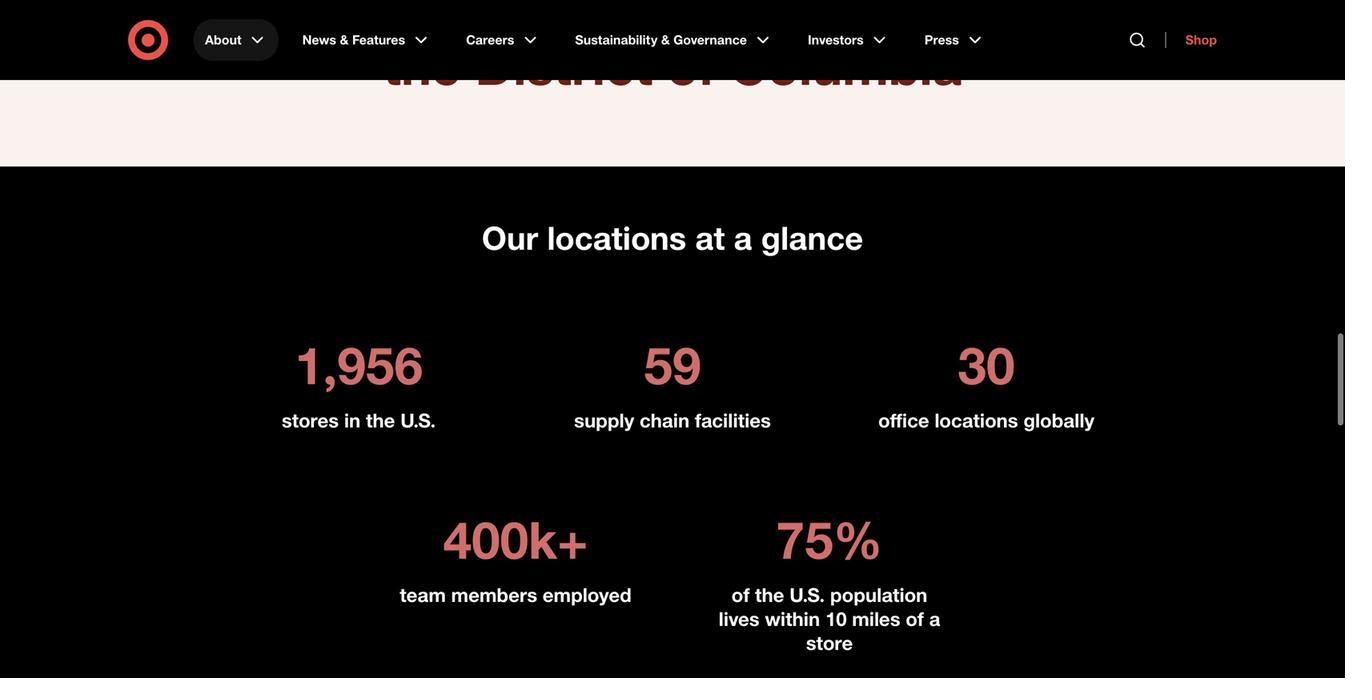 Task type: vqa. For each thing, say whether or not it's contained in the screenshot.
Let
no



Task type: locate. For each thing, give the bounding box(es) containing it.
u.s. right in
[[401, 409, 436, 432]]

0 horizontal spatial &
[[340, 32, 349, 48]]

the right in
[[366, 409, 395, 432]]

0 horizontal spatial locations
[[547, 218, 687, 258]]

of
[[667, 34, 716, 97], [732, 584, 750, 607], [906, 608, 924, 631]]

members
[[451, 584, 538, 607]]

locations
[[547, 218, 687, 258], [935, 409, 1019, 432]]

office
[[879, 409, 930, 432]]

the up within
[[755, 584, 785, 607]]

1 horizontal spatial &
[[661, 32, 670, 48]]

0 vertical spatial a
[[734, 218, 753, 258]]

0 vertical spatial u.s.
[[401, 409, 436, 432]]

1 vertical spatial u.s.
[[790, 584, 825, 607]]

2 vertical spatial the
[[755, 584, 785, 607]]

1 horizontal spatial a
[[930, 608, 941, 631]]

u.s. inside of the u.s. population lives within 10 miles of a store
[[790, 584, 825, 607]]

employed
[[543, 584, 632, 607]]

our locations at a glance
[[482, 218, 864, 258]]

of up "lives"
[[732, 584, 750, 607]]

news
[[303, 32, 336, 48]]

sustainability & governance
[[575, 32, 747, 48]]

about
[[205, 32, 242, 48]]

supply
[[574, 409, 635, 432]]

2 & from the left
[[661, 32, 670, 48]]

glance
[[762, 218, 864, 258]]

& for governance
[[661, 32, 670, 48]]

governance
[[674, 32, 747, 48]]

the inside of the u.s. population lives within 10 miles of a store
[[755, 584, 785, 607]]

population
[[831, 584, 928, 607]]

2 horizontal spatial of
[[906, 608, 924, 631]]

investors
[[808, 32, 864, 48]]

0 horizontal spatial a
[[734, 218, 753, 258]]

&
[[340, 32, 349, 48], [661, 32, 670, 48]]

the
[[383, 34, 461, 97], [366, 409, 395, 432], [755, 584, 785, 607]]

& right "news"
[[340, 32, 349, 48]]

400k+
[[443, 509, 588, 571]]

press link
[[914, 19, 996, 61]]

a right miles on the bottom of page
[[930, 608, 941, 631]]

1 & from the left
[[340, 32, 349, 48]]

a
[[734, 218, 753, 258], [930, 608, 941, 631]]

1 vertical spatial a
[[930, 608, 941, 631]]

shop
[[1186, 32, 1218, 48]]

u.s. up within
[[790, 584, 825, 607]]

0 vertical spatial of
[[667, 34, 716, 97]]

0 vertical spatial locations
[[547, 218, 687, 258]]

careers link
[[455, 19, 551, 61]]

1 horizontal spatial of
[[732, 584, 750, 607]]

1 vertical spatial locations
[[935, 409, 1019, 432]]

1 horizontal spatial locations
[[935, 409, 1019, 432]]

u.s.
[[401, 409, 436, 432], [790, 584, 825, 607]]

sustainability & governance link
[[564, 19, 784, 61]]

& for features
[[340, 32, 349, 48]]

0 vertical spatial the
[[383, 34, 461, 97]]

miles
[[853, 608, 901, 631]]

sustainability
[[575, 32, 658, 48]]

district
[[475, 34, 653, 97]]

chain
[[640, 409, 690, 432]]

0 horizontal spatial of
[[667, 34, 716, 97]]

the left careers
[[383, 34, 461, 97]]

of right miles on the bottom of page
[[906, 608, 924, 631]]

a right at
[[734, 218, 753, 258]]

2 vertical spatial of
[[906, 608, 924, 631]]

our
[[482, 218, 539, 258]]

the district of columbia
[[383, 34, 962, 97]]

1 horizontal spatial u.s.
[[790, 584, 825, 607]]

1,956
[[295, 334, 423, 397]]

& left governance
[[661, 32, 670, 48]]

of right sustainability
[[667, 34, 716, 97]]

1 vertical spatial the
[[366, 409, 395, 432]]

columbia
[[730, 34, 962, 97]]



Task type: describe. For each thing, give the bounding box(es) containing it.
in
[[344, 409, 361, 432]]

careers
[[466, 32, 515, 48]]

30
[[958, 334, 1015, 397]]

team
[[400, 584, 446, 607]]

supply chain facilities
[[574, 409, 771, 432]]

globally
[[1024, 409, 1095, 432]]

shop link
[[1166, 32, 1218, 48]]

59
[[644, 334, 701, 397]]

facilities
[[695, 409, 771, 432]]

locations for our
[[547, 218, 687, 258]]

locations for office
[[935, 409, 1019, 432]]

stores in the u.s.
[[282, 409, 436, 432]]

of the u.s. population lives within 10 miles of a store
[[719, 584, 941, 655]]

news & features
[[303, 32, 405, 48]]

features
[[352, 32, 405, 48]]

0 horizontal spatial u.s.
[[401, 409, 436, 432]]

lives
[[719, 608, 760, 631]]

investors link
[[797, 19, 901, 61]]

75%
[[777, 509, 883, 571]]

store
[[807, 632, 853, 655]]

office locations globally
[[879, 409, 1095, 432]]

1 vertical spatial of
[[732, 584, 750, 607]]

team members employed
[[400, 584, 632, 607]]

within
[[765, 608, 820, 631]]

about link
[[194, 19, 278, 61]]

10
[[826, 608, 847, 631]]

stores
[[282, 409, 339, 432]]

news & features link
[[291, 19, 442, 61]]

at
[[696, 218, 725, 258]]

a inside of the u.s. population lives within 10 miles of a store
[[930, 608, 941, 631]]

press
[[925, 32, 960, 48]]



